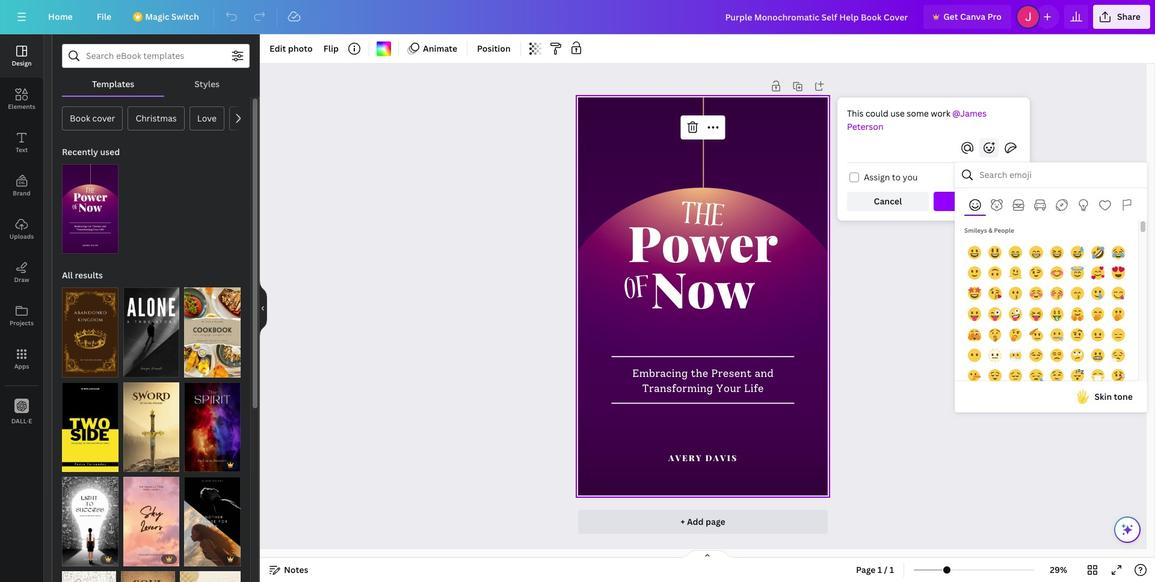 Task type: describe. For each thing, give the bounding box(es) containing it.
black and white modern minimalist love story book cover group
[[184, 470, 241, 567]]

life
[[744, 382, 764, 395]]

to
[[892, 172, 901, 183]]

recently used
[[62, 146, 120, 158]]

brand button
[[0, 164, 43, 208]]

face savoring food image
[[1112, 287, 1125, 301]]

transforming
[[642, 382, 713, 395]]

design
[[12, 59, 32, 67]]

magic
[[145, 11, 169, 22]]

Search eBook templates search field
[[86, 45, 226, 67]]

skin
[[1095, 391, 1112, 403]]

position
[[477, 43, 511, 54]]

draw button
[[0, 251, 43, 294]]

black and white  modern alone story book cover group
[[123, 281, 180, 378]]

drooling face image
[[1050, 369, 1064, 383]]

lying face image
[[968, 369, 982, 383]]

purple monochromatic self help book cover group
[[62, 157, 118, 254]]

recently
[[62, 146, 98, 158]]

page 1 / 1
[[856, 565, 894, 576]]

2
[[204, 366, 207, 375]]

projects button
[[0, 294, 43, 338]]

use
[[891, 108, 905, 119]]

smiling face image
[[1030, 287, 1043, 301]]

face with medical mask image
[[1092, 369, 1105, 383]]

beige simple sketch illustration recipe book cover group
[[62, 565, 116, 583]]

face with open eyes and hand over mouth image
[[1112, 308, 1125, 321]]

magic switch
[[145, 11, 199, 22]]

grinning face image
[[968, 246, 982, 259]]

pro
[[988, 11, 1002, 22]]

saluting face image
[[1030, 328, 1043, 342]]

face with hand over mouth image
[[1092, 308, 1105, 321]]

davis
[[706, 453, 738, 464]]

file
[[97, 11, 111, 22]]

colorful modern cookbook book cover group
[[184, 281, 241, 378]]

sleepy face image
[[1030, 369, 1043, 383]]

magic switch button
[[126, 5, 209, 29]]

draw
[[14, 276, 29, 284]]

brand
[[13, 189, 31, 197]]

share button
[[1093, 5, 1151, 29]]

grinning face with sweat image
[[1071, 246, 1084, 259]]

assign
[[864, 172, 890, 183]]

position button
[[473, 39, 516, 58]]

shushing face image
[[989, 328, 1002, 342]]

book cover button
[[62, 107, 123, 131]]

face without mouth image
[[968, 349, 982, 362]]

uploads
[[10, 232, 34, 241]]

Comment draft. Add a comment or @mention. text field
[[847, 107, 1021, 134]]

book
[[70, 113, 90, 124]]

used
[[100, 146, 120, 158]]

yellow fantasy novel book cover group
[[123, 375, 180, 472]]

smiling face with heart-eyes image
[[1112, 267, 1125, 280]]

flip button
[[319, 39, 344, 58]]

home
[[48, 11, 73, 22]]

slightly smiling face image
[[968, 267, 982, 280]]

book cover
[[70, 113, 115, 124]]

face exhaling image
[[1112, 349, 1125, 362]]

winking face image
[[1030, 267, 1043, 280]]

animate
[[423, 43, 457, 54]]

beaming face with smiling eyes image
[[1030, 246, 1043, 259]]

tone
[[1114, 391, 1133, 403]]

1 of 2
[[190, 366, 207, 375]]

text button
[[0, 121, 43, 164]]

add
[[687, 516, 704, 528]]

face with raised eyebrow image
[[1071, 328, 1084, 342]]

present
[[712, 367, 752, 380]]

edit photo button
[[265, 39, 318, 58]]

+ add page button
[[578, 510, 828, 534]]

+ add page
[[681, 516, 726, 528]]

face blowing a kiss image
[[989, 287, 1002, 301]]

black and white modern minimalist love story book cover image
[[184, 477, 241, 567]]

upside-down face image
[[989, 267, 1002, 280]]

1 horizontal spatial of
[[623, 265, 653, 317]]

/
[[884, 565, 888, 576]]

smiling face with open hands image
[[1071, 308, 1084, 321]]

cancel
[[874, 196, 902, 207]]

flip
[[324, 43, 339, 54]]

skin tone
[[1095, 391, 1133, 403]]

@james
[[953, 108, 987, 119]]

face with rolling eyes image
[[1071, 349, 1084, 362]]

black white maximalism inspirational book cover group
[[62, 470, 118, 567]]

0 vertical spatial the
[[679, 191, 726, 245]]

brown and orange elegant simple young adult fantasy book cover image
[[62, 288, 118, 378]]

smiling face with hearts image
[[1092, 267, 1105, 280]]

christmas button
[[128, 107, 185, 131]]

purple monochromatic self help book cover image
[[62, 164, 118, 254]]

brown rusty mystery novel book cover image
[[121, 572, 175, 583]]

switch
[[171, 11, 199, 22]]

melting face image
[[1009, 267, 1023, 280]]

face in clouds image
[[1009, 349, 1023, 362]]

side panel tab list
[[0, 34, 43, 434]]

29% button
[[1039, 561, 1078, 580]]

avery
[[669, 453, 703, 464]]

share
[[1118, 11, 1141, 22]]

cover
[[92, 113, 115, 124]]

smirking face image
[[1030, 349, 1043, 362]]

styles
[[194, 78, 220, 90]]

zany face image
[[1009, 308, 1023, 321]]

brown aesthetic minimalist note book cover page a4 document group
[[180, 565, 241, 583]]

black button
[[229, 107, 267, 131]]

dall·e
[[11, 417, 32, 425]]

brown rusty mystery novel book cover group
[[121, 565, 175, 583]]

get canva pro button
[[924, 5, 1012, 29]]

grinning squinting face image
[[1050, 246, 1064, 259]]

text
[[16, 146, 28, 154]]

brown and orange elegant simple young adult fantasy book cover group
[[62, 281, 118, 378]]

+
[[681, 516, 685, 528]]

love button
[[189, 107, 225, 131]]

smiling face with smiling eyes image
[[1050, 267, 1064, 280]]

page
[[706, 516, 726, 528]]

apps button
[[0, 338, 43, 381]]

star struck image
[[968, 287, 982, 301]]

embracing
[[633, 367, 688, 380]]

could
[[866, 108, 889, 119]]



Task type: vqa. For each thing, say whether or not it's contained in the screenshot.
Elements button
yes



Task type: locate. For each thing, give the bounding box(es) containing it.
brown aesthetic minimalist note book cover page a4 document image
[[180, 572, 241, 583]]

1 vertical spatial of
[[195, 366, 202, 375]]

power
[[628, 209, 778, 275]]

colorful dark modern photo the spirit novel book cover group
[[184, 375, 241, 472]]

money-mouth face image
[[1050, 308, 1064, 321]]

1 left '/'
[[878, 565, 882, 576]]

rolling on the floor laughing image
[[1092, 246, 1105, 259]]

power now
[[628, 209, 778, 321]]

animate button
[[404, 39, 462, 58]]

page
[[856, 565, 876, 576]]

neutral face image
[[1092, 328, 1105, 342]]

black white maximalism inspirational book cover image
[[62, 477, 118, 567]]

face with tongue image
[[968, 308, 982, 321]]

main menu bar
[[0, 0, 1156, 34]]

dotted line face image
[[989, 349, 1002, 362]]

get
[[944, 11, 958, 22]]

dall·e button
[[0, 391, 43, 434]]

grinning face with big eyes image
[[989, 246, 1002, 259]]

golden hour sunset sky book cover group
[[123, 470, 180, 567]]

winking face with tongue image
[[989, 308, 1002, 321]]

notes button
[[265, 561, 313, 580]]

uploads button
[[0, 208, 43, 251]]

canva
[[960, 11, 986, 22]]

yellow fantasy novel book cover image
[[123, 383, 180, 472]]

apps
[[14, 362, 29, 371]]

edit photo
[[270, 43, 313, 54]]

1 vertical spatial the
[[691, 367, 709, 380]]

this
[[847, 108, 864, 119]]

smileys
[[965, 226, 988, 235]]

all
[[62, 270, 73, 281]]

golden hour sunset sky book cover image
[[123, 477, 180, 567]]

comment button
[[934, 192, 1021, 211]]

1 right '/'
[[890, 565, 894, 576]]

projects
[[10, 319, 34, 327]]

Search emoji search field
[[980, 164, 1139, 187]]

grimacing face image
[[1092, 349, 1105, 362]]

show pages image
[[679, 550, 737, 560]]

colorful dark modern photo the spirit novel book cover image
[[184, 383, 241, 472]]

smiling face with halo image
[[1071, 267, 1084, 280]]

Design title text field
[[716, 5, 919, 29]]

results
[[75, 270, 103, 281]]

and
[[755, 367, 774, 380]]

cancel button
[[847, 192, 929, 211]]

christmas
[[136, 113, 177, 124]]

people
[[994, 226, 1015, 235]]

styles button
[[164, 73, 250, 96]]

smiling face with tear image
[[1092, 287, 1105, 301]]

2 horizontal spatial 1
[[890, 565, 894, 576]]

black
[[237, 113, 259, 124]]

kissing face image
[[1009, 287, 1023, 301]]

love
[[197, 113, 217, 124]]

0 horizontal spatial 1
[[190, 366, 194, 375]]

face with thermometer image
[[1112, 369, 1125, 383]]

0 horizontal spatial of
[[195, 366, 202, 375]]

of
[[623, 265, 653, 317], [195, 366, 202, 375]]

this could use some work
[[847, 108, 953, 119]]

relieved face image
[[989, 369, 1002, 383]]

squinting face with tongue image
[[1030, 308, 1043, 321]]

smileys & people
[[965, 226, 1015, 235]]

black and yellow modern two side book cover image
[[62, 383, 118, 472]]

canva assistant image
[[1121, 523, 1135, 537]]

sleeping face image
[[1071, 369, 1084, 383]]

all results
[[62, 270, 103, 281]]

thinking face image
[[1009, 328, 1023, 342]]

1 inside colorful modern cookbook book cover group
[[190, 366, 194, 375]]

assign to you
[[864, 172, 918, 183]]

face with peeking eye image
[[968, 328, 982, 342]]

grinning face with smiling eyes image
[[1009, 246, 1023, 259]]

hide image
[[259, 280, 267, 337]]

black and yellow modern two side book cover group
[[62, 375, 118, 472]]

1 left 2
[[190, 366, 194, 375]]

design button
[[0, 34, 43, 78]]

home link
[[39, 5, 82, 29]]

@james peterson
[[847, 108, 989, 132]]

you
[[903, 172, 918, 183]]

29%
[[1050, 565, 1068, 576]]

elements
[[8, 102, 35, 111]]

notes
[[284, 565, 308, 576]]

&
[[989, 226, 993, 235]]

photo
[[288, 43, 313, 54]]

some
[[907, 108, 929, 119]]

of inside colorful modern cookbook book cover group
[[195, 366, 202, 375]]

expressionless face image
[[1112, 328, 1125, 342]]

peterson
[[847, 121, 884, 132]]

no color image
[[377, 42, 391, 56]]

pensive face image
[[1009, 369, 1023, 383]]

embracing the present and transforming your life
[[633, 367, 774, 395]]

the inside embracing the present and transforming your life
[[691, 367, 709, 380]]

get canva pro
[[944, 11, 1002, 22]]

comment
[[957, 196, 998, 207]]

kissing face with closed eyes image
[[1050, 287, 1064, 301]]

black and white  modern alone story book cover image
[[123, 288, 180, 378]]

zipper-mouth face image
[[1050, 328, 1064, 342]]

0 vertical spatial of
[[623, 265, 653, 317]]

avery davis
[[669, 453, 738, 464]]

1 horizontal spatial 1
[[878, 565, 882, 576]]

templates
[[92, 78, 134, 90]]

unamused face image
[[1050, 349, 1064, 362]]

work
[[931, 108, 951, 119]]

edit
[[270, 43, 286, 54]]

now
[[651, 255, 755, 321]]

file button
[[87, 5, 121, 29]]

elements button
[[0, 78, 43, 121]]

1
[[190, 366, 194, 375], [878, 565, 882, 576], [890, 565, 894, 576]]

face with tears of joy image
[[1112, 246, 1125, 259]]

kissing face with smiling eyes image
[[1071, 287, 1084, 301]]

the
[[679, 191, 726, 245], [691, 367, 709, 380]]

skin tone button
[[1071, 385, 1138, 409]]



